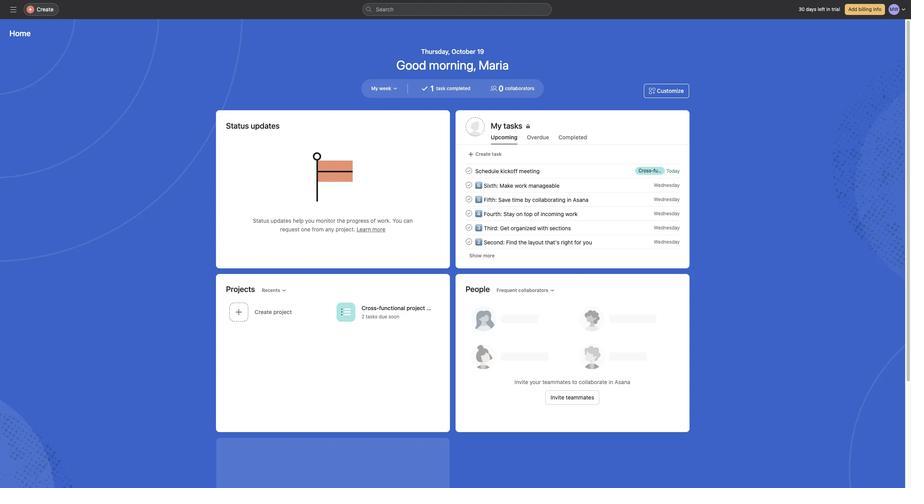 Task type: locate. For each thing, give the bounding box(es) containing it.
show more
[[469, 253, 495, 259]]

1 horizontal spatial invite
[[551, 395, 565, 401]]

1 vertical spatial in
[[567, 197, 571, 203]]

2 wednesday button from the top
[[654, 197, 680, 202]]

4 wednesday button from the top
[[654, 225, 680, 231]]

completed image left 4️⃣
[[464, 209, 474, 218]]

task down upcoming button on the right of page
[[492, 151, 502, 157]]

completed image for 6️⃣
[[464, 181, 474, 190]]

home
[[9, 29, 31, 38]]

completed
[[447, 86, 471, 91]]

expand sidebar image
[[10, 6, 17, 13]]

more for learn more
[[373, 226, 386, 233]]

completed checkbox left the "2️⃣"
[[464, 237, 474, 247]]

1 vertical spatial task
[[492, 151, 502, 157]]

1 vertical spatial work
[[565, 211, 578, 217]]

asana right collaborate
[[615, 379, 631, 386]]

more right show
[[483, 253, 495, 259]]

0 vertical spatial task
[[436, 86, 446, 91]]

invite for invite your teammates to collaborate in asana
[[515, 379, 528, 386]]

3 completed checkbox from the top
[[464, 223, 474, 233]]

completed image left the "2️⃣"
[[464, 237, 474, 247]]

october
[[452, 48, 476, 55]]

info
[[874, 6, 882, 12]]

for
[[574, 239, 581, 246]]

maria
[[479, 58, 509, 73]]

0 vertical spatial you
[[305, 218, 315, 224]]

organized
[[511, 225, 536, 232]]

left
[[818, 6, 825, 12]]

good
[[396, 58, 426, 73]]

fourth:
[[484, 211, 502, 217]]

2 wednesday from the top
[[654, 197, 680, 202]]

1 vertical spatial invite
[[551, 395, 565, 401]]

1 horizontal spatial asana
[[615, 379, 631, 386]]

invite down invite your teammates to collaborate in asana
[[551, 395, 565, 401]]

invite left "your" at right bottom
[[515, 379, 528, 386]]

task right 1
[[436, 86, 446, 91]]

status updates
[[226, 121, 280, 130]]

1 completed image from the top
[[464, 166, 474, 176]]

0 horizontal spatial of
[[371, 218, 376, 224]]

make
[[500, 182, 513, 189]]

2
[[362, 314, 364, 320]]

completed checkbox for schedule
[[464, 166, 474, 176]]

wednesday button for work
[[654, 211, 680, 217]]

of right the top
[[534, 211, 539, 217]]

wednesday button
[[654, 182, 680, 188], [654, 197, 680, 202], [654, 211, 680, 217], [654, 225, 680, 231], [654, 239, 680, 245]]

create inside button
[[476, 151, 491, 157]]

completed image left 3️⃣
[[464, 223, 474, 233]]

4 completed checkbox from the top
[[464, 237, 474, 247]]

completed checkbox left the schedule
[[464, 166, 474, 176]]

in right 'left'
[[827, 6, 831, 12]]

0 horizontal spatial you
[[305, 218, 315, 224]]

get
[[500, 225, 509, 232]]

status
[[253, 218, 269, 224]]

wednesday for for
[[654, 239, 680, 245]]

0 horizontal spatial invite
[[515, 379, 528, 386]]

stay
[[504, 211, 515, 217]]

0 horizontal spatial more
[[373, 226, 386, 233]]

1 horizontal spatial more
[[483, 253, 495, 259]]

6️⃣
[[475, 182, 482, 189]]

0 horizontal spatial in
[[567, 197, 571, 203]]

3 wednesday from the top
[[654, 211, 680, 217]]

the right find
[[519, 239, 527, 246]]

frequent
[[497, 288, 517, 294]]

you right "for"
[[583, 239, 592, 246]]

1 horizontal spatial in
[[609, 379, 613, 386]]

thursday, october 19 good morning, maria
[[396, 48, 509, 73]]

Completed checkbox
[[464, 195, 474, 204], [464, 209, 474, 218]]

search
[[376, 6, 394, 13]]

meeting
[[519, 168, 540, 174]]

0 vertical spatial asana
[[573, 197, 589, 203]]

19
[[477, 48, 484, 55]]

create right expand sidebar image
[[37, 6, 54, 13]]

2 completed image from the top
[[464, 209, 474, 218]]

in right collaborate
[[609, 379, 613, 386]]

search button
[[363, 3, 552, 16]]

2 horizontal spatial in
[[827, 6, 831, 12]]

you
[[393, 218, 402, 224]]

wednesday button for for
[[654, 239, 680, 245]]

0 vertical spatial collaborators
[[505, 86, 535, 91]]

1 horizontal spatial task
[[492, 151, 502, 157]]

5️⃣
[[475, 197, 482, 203]]

2 vertical spatial completed image
[[464, 237, 474, 247]]

0 vertical spatial teammates
[[543, 379, 571, 386]]

create inside dropdown button
[[37, 6, 54, 13]]

5️⃣ fifth: save time by collaborating in asana
[[475, 197, 589, 203]]

invite inside button
[[551, 395, 565, 401]]

work up the sections at the top of page
[[565, 211, 578, 217]]

collaborators inside dropdown button
[[519, 288, 549, 294]]

0 vertical spatial completed checkbox
[[464, 195, 474, 204]]

0 horizontal spatial work
[[515, 182, 527, 189]]

of inside the status updates help you monitor the progress of work. you can request one from any project.
[[371, 218, 376, 224]]

upcoming
[[491, 134, 518, 141]]

0 vertical spatial the
[[337, 218, 345, 224]]

2 completed checkbox from the top
[[464, 181, 474, 190]]

frequent collaborators button
[[493, 285, 559, 296]]

1 completed image from the top
[[464, 181, 474, 190]]

30 days left in trial
[[799, 6, 840, 12]]

asana
[[573, 197, 589, 203], [615, 379, 631, 386]]

on
[[516, 211, 523, 217]]

3 completed image from the top
[[464, 223, 474, 233]]

recents
[[262, 288, 280, 294]]

asana right collaborating at the right top
[[573, 197, 589, 203]]

1 completed checkbox from the top
[[464, 166, 474, 176]]

more
[[373, 226, 386, 233], [483, 253, 495, 259]]

of up learn more
[[371, 218, 376, 224]]

1 vertical spatial completed image
[[464, 209, 474, 218]]

0 vertical spatial create
[[37, 6, 54, 13]]

more down the work.
[[373, 226, 386, 233]]

completed image for 4️⃣
[[464, 209, 474, 218]]

sixth:
[[484, 182, 498, 189]]

that's
[[545, 239, 560, 246]]

0 vertical spatial completed image
[[464, 181, 474, 190]]

more inside "button"
[[483, 253, 495, 259]]

0 vertical spatial invite
[[515, 379, 528, 386]]

list image
[[341, 308, 350, 317]]

completed checkbox left 4️⃣
[[464, 209, 474, 218]]

create for create
[[37, 6, 54, 13]]

overdue
[[527, 134, 549, 141]]

completed checkbox for 2️⃣
[[464, 237, 474, 247]]

3 wednesday button from the top
[[654, 211, 680, 217]]

0 horizontal spatial asana
[[573, 197, 589, 203]]

1 vertical spatial completed checkbox
[[464, 209, 474, 218]]

0 horizontal spatial task
[[436, 86, 446, 91]]

progress
[[347, 218, 369, 224]]

collaborators right frequent
[[519, 288, 549, 294]]

0 vertical spatial work
[[515, 182, 527, 189]]

completed
[[559, 134, 587, 141]]

1 completed checkbox from the top
[[464, 195, 474, 204]]

1 vertical spatial collaborators
[[519, 288, 549, 294]]

1 vertical spatial completed image
[[464, 195, 474, 204]]

thursday,
[[421, 48, 450, 55]]

completed image left '5️⃣'
[[464, 195, 474, 204]]

monitor
[[316, 218, 336, 224]]

1 vertical spatial teammates
[[566, 395, 594, 401]]

create for create task
[[476, 151, 491, 157]]

completed image
[[464, 181, 474, 190], [464, 195, 474, 204], [464, 237, 474, 247]]

third:
[[484, 225, 499, 232]]

create button
[[24, 3, 59, 16]]

work right make
[[515, 182, 527, 189]]

the inside the status updates help you monitor the progress of work. you can request one from any project.
[[337, 218, 345, 224]]

completed checkbox left '5️⃣'
[[464, 195, 474, 204]]

in
[[827, 6, 831, 12], [567, 197, 571, 203], [609, 379, 613, 386]]

1 vertical spatial of
[[371, 218, 376, 224]]

add profile photo image
[[466, 117, 485, 136]]

create task button
[[466, 149, 504, 160]]

completed image left 6️⃣
[[464, 181, 474, 190]]

Completed checkbox
[[464, 166, 474, 176], [464, 181, 474, 190], [464, 223, 474, 233], [464, 237, 474, 247]]

completed image left the schedule
[[464, 166, 474, 176]]

1 vertical spatial more
[[483, 253, 495, 259]]

completed image
[[464, 166, 474, 176], [464, 209, 474, 218], [464, 223, 474, 233]]

add billing info button
[[845, 4, 885, 15]]

1 vertical spatial the
[[519, 239, 527, 246]]

the up project.
[[337, 218, 345, 224]]

create up the schedule
[[476, 151, 491, 157]]

1 vertical spatial you
[[583, 239, 592, 246]]

teammates left to
[[543, 379, 571, 386]]

wednesday for asana
[[654, 197, 680, 202]]

task inside button
[[492, 151, 502, 157]]

2 completed checkbox from the top
[[464, 209, 474, 218]]

completed image for schedule
[[464, 166, 474, 176]]

status updates help you monitor the progress of work. you can request one from any project.
[[253, 218, 413, 233]]

0 horizontal spatial the
[[337, 218, 345, 224]]

teammates down to
[[566, 395, 594, 401]]

you
[[305, 218, 315, 224], [583, 239, 592, 246]]

more for show more
[[483, 253, 495, 259]]

my tasks link
[[491, 121, 679, 132]]

search list box
[[363, 3, 552, 16]]

wednesday
[[654, 182, 680, 188], [654, 197, 680, 202], [654, 211, 680, 217], [654, 225, 680, 231], [654, 239, 680, 245]]

3️⃣ third: get organized with sections
[[475, 225, 571, 232]]

4️⃣ fourth: stay on top of incoming work
[[475, 211, 578, 217]]

request
[[280, 226, 300, 233]]

completed checkbox for 6️⃣
[[464, 181, 474, 190]]

work
[[515, 182, 527, 189], [565, 211, 578, 217]]

4️⃣
[[475, 211, 482, 217]]

0 vertical spatial completed image
[[464, 166, 474, 176]]

task
[[436, 86, 446, 91], [492, 151, 502, 157]]

completed checkbox left 3️⃣
[[464, 223, 474, 233]]

collaborators
[[505, 86, 535, 91], [519, 288, 549, 294]]

by
[[525, 197, 531, 203]]

3 completed image from the top
[[464, 237, 474, 247]]

5 wednesday button from the top
[[654, 239, 680, 245]]

you up the one
[[305, 218, 315, 224]]

in right collaborating at the right top
[[567, 197, 571, 203]]

collaborators right "0"
[[505, 86, 535, 91]]

1 horizontal spatial create
[[476, 151, 491, 157]]

people
[[466, 285, 490, 294]]

plan
[[426, 305, 438, 312]]

1 horizontal spatial of
[[534, 211, 539, 217]]

completed checkbox left 6️⃣
[[464, 181, 474, 190]]

5 wednesday from the top
[[654, 239, 680, 245]]

invite
[[515, 379, 528, 386], [551, 395, 565, 401]]

create
[[37, 6, 54, 13], [476, 151, 491, 157]]

2 completed image from the top
[[464, 195, 474, 204]]

0 vertical spatial more
[[373, 226, 386, 233]]

2 vertical spatial completed image
[[464, 223, 474, 233]]

to
[[572, 379, 578, 386]]

of
[[534, 211, 539, 217], [371, 218, 376, 224]]

can
[[404, 218, 413, 224]]

0 horizontal spatial create
[[37, 6, 54, 13]]

1 vertical spatial create
[[476, 151, 491, 157]]



Task type: vqa. For each thing, say whether or not it's contained in the screenshot.
MW within the 'Learn More About How To Run Effective 1:1S' CELL
no



Task type: describe. For each thing, give the bounding box(es) containing it.
completed checkbox for 3️⃣
[[464, 223, 474, 233]]

create project link
[[226, 300, 333, 326]]

2️⃣
[[475, 239, 482, 246]]

0 vertical spatial in
[[827, 6, 831, 12]]

30
[[799, 6, 805, 12]]

my
[[371, 86, 378, 91]]

task completed
[[436, 86, 471, 91]]

kickoff
[[500, 168, 518, 174]]

from
[[312, 226, 324, 233]]

frequent collaborators
[[497, 288, 549, 294]]

today button
[[667, 168, 680, 174]]

week
[[379, 86, 391, 91]]

show more button
[[466, 251, 498, 262]]

0 vertical spatial of
[[534, 211, 539, 217]]

customize button
[[644, 84, 689, 98]]

invite teammates
[[551, 395, 594, 401]]

6️⃣ sixth: make work manageable
[[475, 182, 560, 189]]

top
[[524, 211, 533, 217]]

completed checkbox for 5️⃣
[[464, 195, 474, 204]]

morning,
[[429, 58, 476, 73]]

1 wednesday from the top
[[654, 182, 680, 188]]

teammates inside button
[[566, 395, 594, 401]]

my week button
[[368, 83, 401, 94]]

projects
[[226, 285, 255, 294]]

wednesday for work
[[654, 211, 680, 217]]

your
[[530, 379, 541, 386]]

schedule
[[475, 168, 499, 174]]

layout
[[528, 239, 544, 246]]

learn
[[357, 226, 371, 233]]

1 horizontal spatial the
[[519, 239, 527, 246]]

invite teammates button
[[546, 391, 599, 405]]

completed button
[[559, 134, 587, 145]]

recents button
[[258, 285, 290, 296]]

create task
[[476, 151, 502, 157]]

my tasks
[[491, 121, 523, 130]]

project.
[[336, 226, 355, 233]]

functional
[[379, 305, 405, 312]]

sections
[[550, 225, 571, 232]]

due
[[379, 314, 387, 320]]

with
[[537, 225, 548, 232]]

4 wednesday from the top
[[654, 225, 680, 231]]

my week
[[371, 86, 391, 91]]

2 vertical spatial in
[[609, 379, 613, 386]]

3️⃣
[[475, 225, 482, 232]]

create project
[[254, 309, 292, 316]]

days
[[806, 6, 817, 12]]

you inside the status updates help you monitor the progress of work. you can request one from any project.
[[305, 218, 315, 224]]

add billing info
[[849, 6, 882, 12]]

project
[[407, 305, 425, 312]]

1 wednesday button from the top
[[654, 182, 680, 188]]

manageable
[[529, 182, 560, 189]]

1 horizontal spatial work
[[565, 211, 578, 217]]

one
[[301, 226, 311, 233]]

1 vertical spatial asana
[[615, 379, 631, 386]]

collaborate
[[579, 379, 607, 386]]

invite your teammates to collaborate in asana
[[515, 379, 631, 386]]

billing
[[859, 6, 872, 12]]

help
[[293, 218, 304, 224]]

incoming
[[541, 211, 564, 217]]

find
[[506, 239, 517, 246]]

cross-
[[362, 305, 379, 312]]

collaborating
[[532, 197, 566, 203]]

1
[[430, 84, 435, 93]]

upcoming button
[[491, 134, 518, 145]]

trial
[[832, 6, 840, 12]]

completed image for 3️⃣
[[464, 223, 474, 233]]

completed checkbox for 4️⃣
[[464, 209, 474, 218]]

completed image for 5️⃣
[[464, 195, 474, 204]]

add
[[849, 6, 858, 12]]

soon
[[388, 314, 399, 320]]

schedule kickoff meeting
[[475, 168, 540, 174]]

work.
[[377, 218, 391, 224]]

second:
[[484, 239, 505, 246]]

completed image for 2️⃣
[[464, 237, 474, 247]]

cross-functional project plan 2 tasks due soon
[[362, 305, 438, 320]]

time
[[512, 197, 523, 203]]

save
[[498, 197, 511, 203]]

1 horizontal spatial you
[[583, 239, 592, 246]]

show
[[469, 253, 482, 259]]

fifth:
[[484, 197, 497, 203]]

invite for invite teammates
[[551, 395, 565, 401]]

2️⃣ second: find the layout that's right for you
[[475, 239, 592, 246]]

tasks
[[366, 314, 377, 320]]

overdue button
[[527, 134, 549, 145]]

wednesday button for asana
[[654, 197, 680, 202]]



